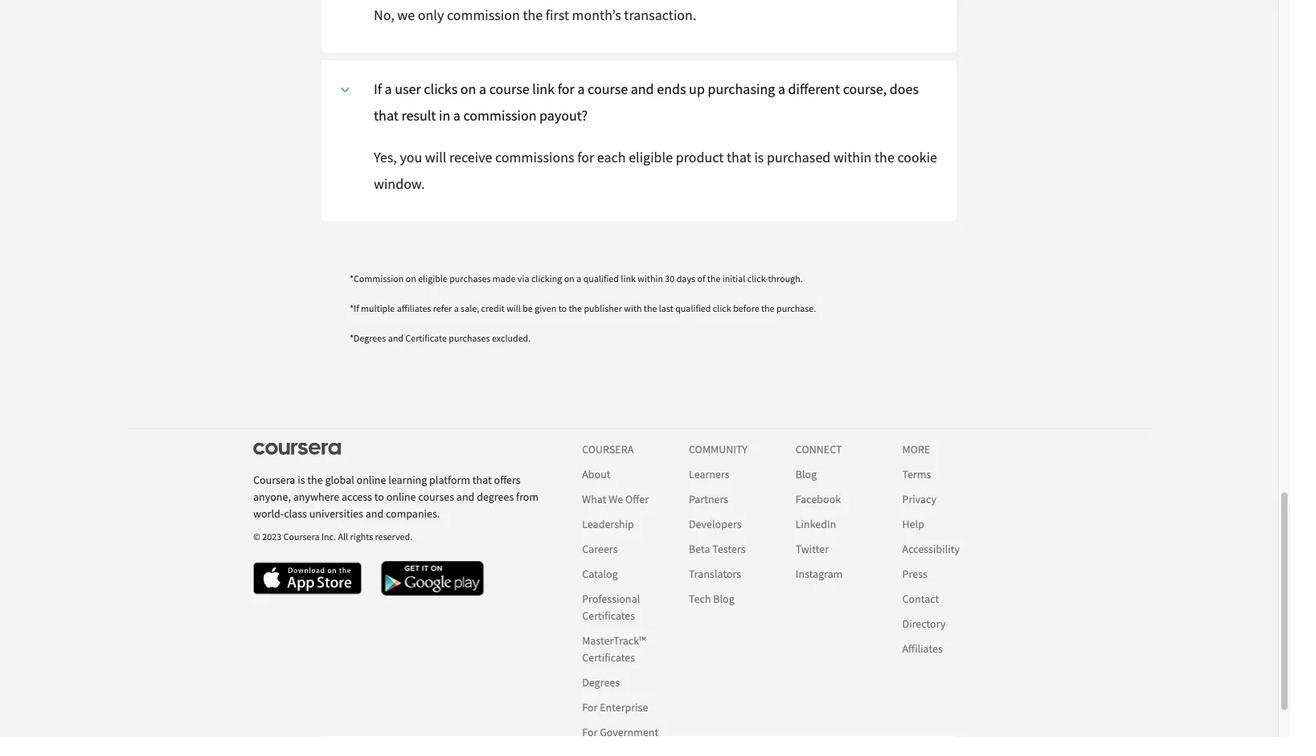 Task type: vqa. For each thing, say whether or not it's contained in the screenshot.
STARTING inside the Cost starting at $9,000 USD
no



Task type: describe. For each thing, give the bounding box(es) containing it.
coursera is the global online learning platform that offers anyone, anywhere access to online courses and degrees from world-class universities and companies.
[[253, 473, 539, 521]]

connect
[[796, 443, 842, 457]]

get it on google play image
[[381, 561, 484, 597]]

a up "*if multiple affiliates refer a sale, credit will be given to the publisher with the last qualified click before the purchase."
[[577, 273, 581, 286]]

1 horizontal spatial to
[[558, 303, 567, 315]]

offer
[[625, 493, 649, 507]]

beta testers link
[[689, 542, 746, 557]]

before
[[733, 303, 759, 315]]

via
[[518, 273, 529, 286]]

cookie
[[898, 149, 937, 167]]

partners
[[689, 493, 729, 507]]

privacy link
[[902, 493, 937, 507]]

coursera for coursera
[[582, 443, 634, 457]]

tab list containing no, we only commission the first month's transaction.
[[322, 0, 957, 221]]

does
[[890, 80, 919, 99]]

if a user clicks on a course link for a course and ends up purchasing a different course, does that result in a commission payout?
[[374, 80, 919, 125]]

*commission
[[350, 273, 404, 286]]

access
[[342, 490, 372, 504]]

courses
[[418, 490, 454, 504]]

purchasing
[[708, 80, 775, 99]]

window.
[[374, 175, 425, 193]]

coursera image
[[253, 443, 341, 455]]

companies.
[[386, 506, 440, 521]]

translators
[[689, 567, 741, 582]]

1 vertical spatial blog
[[713, 592, 735, 607]]

within inside yes, you will receive commissions for each eligible product that is purchased within the cookie window.
[[834, 149, 872, 167]]

sale,
[[461, 303, 479, 315]]

a left different
[[778, 80, 785, 99]]

certificates for professional certificates
[[582, 609, 635, 624]]

the left last
[[644, 303, 657, 315]]

leadership
[[582, 517, 634, 532]]

about link
[[582, 468, 611, 482]]

help
[[902, 517, 925, 532]]

affiliates link
[[902, 642, 943, 657]]

global
[[325, 473, 354, 487]]

clicks
[[424, 80, 458, 99]]

developers link
[[689, 517, 742, 532]]

for inside yes, you will receive commissions for each eligible product that is purchased within the cookie window.
[[577, 149, 594, 167]]

translators link
[[689, 567, 741, 582]]

made
[[493, 273, 516, 286]]

1 vertical spatial link
[[621, 273, 636, 286]]

the left first
[[523, 6, 543, 24]]

is inside 'coursera is the global online learning platform that offers anyone, anywhere access to online courses and degrees from world-class universities and companies.'
[[298, 473, 305, 487]]

click
[[713, 303, 731, 315]]

1 vertical spatial will
[[507, 303, 521, 315]]

credit
[[481, 303, 505, 315]]

community
[[689, 443, 748, 457]]

anywhere
[[293, 490, 339, 504]]

degrees link
[[582, 676, 620, 690]]

product
[[676, 149, 724, 167]]

excluded.
[[492, 332, 531, 344]]

first
[[546, 6, 569, 24]]

yes,
[[374, 149, 397, 167]]

will inside yes, you will receive commissions for each eligible product that is purchased within the cookie window.
[[425, 149, 447, 167]]

certificate
[[405, 332, 447, 344]]

more
[[902, 443, 930, 457]]

only
[[418, 6, 444, 24]]

for
[[582, 701, 598, 715]]

contact link
[[902, 592, 939, 607]]

all
[[338, 531, 348, 543]]

press
[[902, 567, 928, 582]]

publisher
[[584, 303, 622, 315]]

2 vertical spatial coursera
[[283, 531, 320, 543]]

what we offer
[[582, 493, 649, 507]]

mastertrack™ certificates link
[[582, 634, 646, 665]]

be
[[523, 303, 533, 315]]

leadership link
[[582, 517, 634, 532]]

instagram
[[796, 567, 843, 582]]

linkedin
[[796, 517, 836, 532]]

click-
[[747, 273, 768, 286]]

the inside 'coursera is the global online learning platform that offers anyone, anywhere access to online courses and degrees from world-class universities and companies.'
[[307, 473, 323, 487]]

careers
[[582, 542, 618, 557]]

accessibility
[[902, 542, 960, 557]]

and right *degrees
[[388, 332, 404, 344]]

terms link
[[902, 468, 931, 482]]

ends
[[657, 80, 686, 99]]

©
[[253, 531, 260, 543]]

user
[[395, 80, 421, 99]]

0 vertical spatial online
[[357, 473, 386, 487]]

universities
[[309, 506, 363, 521]]

facebook
[[796, 493, 841, 507]]

you
[[400, 149, 422, 167]]

we
[[609, 493, 623, 507]]

days
[[677, 273, 695, 286]]

that inside 'coursera is the global online learning platform that offers anyone, anywhere access to online courses and degrees from world-class universities and companies.'
[[473, 473, 492, 487]]

beta
[[689, 542, 710, 557]]

accessibility link
[[902, 542, 960, 557]]

multiple
[[361, 303, 395, 315]]

from
[[516, 490, 539, 504]]

what we offer link
[[582, 493, 649, 507]]

tech
[[689, 592, 711, 607]]

on inside if a user clicks on a course link for a course and ends up purchasing a different course, does that result in a commission payout?
[[461, 80, 476, 99]]

a right in
[[453, 106, 461, 125]]

contact
[[902, 592, 939, 607]]



Task type: locate. For each thing, give the bounding box(es) containing it.
tech blog
[[689, 592, 735, 607]]

through.
[[768, 273, 803, 286]]

0 vertical spatial certificates
[[582, 609, 635, 624]]

last
[[659, 303, 674, 315]]

2 horizontal spatial on
[[564, 273, 575, 286]]

1 vertical spatial commission
[[463, 106, 537, 125]]

certificates down professional
[[582, 609, 635, 624]]

0 horizontal spatial on
[[406, 273, 416, 286]]

and
[[631, 80, 654, 99], [388, 332, 404, 344], [457, 490, 475, 504], [366, 506, 384, 521]]

catalog link
[[582, 567, 618, 582]]

link inside if a user clicks on a course link for a course and ends up purchasing a different course, does that result in a commission payout?
[[532, 80, 555, 99]]

eligible
[[629, 149, 673, 167], [418, 273, 448, 286]]

the up "anywhere"
[[307, 473, 323, 487]]

of
[[697, 273, 705, 286]]

and down access
[[366, 506, 384, 521]]

a right clicks
[[479, 80, 486, 99]]

course right clicks
[[489, 80, 530, 99]]

0 horizontal spatial to
[[374, 490, 384, 504]]

0 horizontal spatial will
[[425, 149, 447, 167]]

within left "30"
[[638, 273, 663, 286]]

that right product
[[727, 149, 752, 167]]

instagram link
[[796, 567, 843, 582]]

2023
[[262, 531, 282, 543]]

to inside 'coursera is the global online learning platform that offers anyone, anywhere access to online courses and degrees from world-class universities and companies.'
[[374, 490, 384, 504]]

0 horizontal spatial link
[[532, 80, 555, 99]]

*if multiple affiliates refer a sale, credit will be given to the publisher with the last qualified click before the purchase.
[[350, 303, 816, 315]]

help link
[[902, 517, 925, 532]]

the inside yes, you will receive commissions for each eligible product that is purchased within the cookie window.
[[875, 149, 895, 167]]

for inside if a user clicks on a course link for a course and ends up purchasing a different course, does that result in a commission payout?
[[558, 80, 575, 99]]

1 vertical spatial is
[[298, 473, 305, 487]]

careers link
[[582, 542, 618, 557]]

for left each
[[577, 149, 594, 167]]

facebook link
[[796, 493, 841, 507]]

is left purchased
[[754, 149, 764, 167]]

initial
[[723, 273, 746, 286]]

for enterprise
[[582, 701, 648, 715]]

qualified up publisher
[[583, 273, 619, 286]]

0 horizontal spatial that
[[374, 106, 399, 125]]

degrees
[[582, 676, 620, 690]]

testers
[[713, 542, 746, 557]]

with
[[624, 303, 642, 315]]

that down if
[[374, 106, 399, 125]]

the right before
[[761, 303, 775, 315]]

and left ends
[[631, 80, 654, 99]]

1 vertical spatial purchases
[[449, 332, 490, 344]]

certificates for mastertrack™ certificates
[[582, 651, 635, 665]]

coursera up the anyone, at the left bottom
[[253, 473, 295, 487]]

eligible inside yes, you will receive commissions for each eligible product that is purchased within the cookie window.
[[629, 149, 673, 167]]

the left cookie
[[875, 149, 895, 167]]

twitter
[[796, 542, 829, 557]]

yes, you will receive commissions for each eligible product that is purchased within the cookie window.
[[374, 149, 937, 193]]

catalog
[[582, 567, 618, 582]]

that inside if a user clicks on a course link for a course and ends up purchasing a different course, does that result in a commission payout?
[[374, 106, 399, 125]]

payout?
[[540, 106, 588, 125]]

within right purchased
[[834, 149, 872, 167]]

will
[[425, 149, 447, 167], [507, 303, 521, 315]]

about
[[582, 468, 611, 482]]

0 vertical spatial qualified
[[583, 273, 619, 286]]

that inside yes, you will receive commissions for each eligible product that is purchased within the cookie window.
[[727, 149, 752, 167]]

linkedin link
[[796, 517, 836, 532]]

0 vertical spatial eligible
[[629, 149, 673, 167]]

qualified
[[583, 273, 619, 286], [675, 303, 711, 315]]

for up payout?
[[558, 80, 575, 99]]

result
[[401, 106, 436, 125]]

1 horizontal spatial blog
[[796, 468, 817, 482]]

1 horizontal spatial eligible
[[629, 149, 673, 167]]

developers
[[689, 517, 742, 532]]

certificates down mastertrack™
[[582, 651, 635, 665]]

clicking
[[531, 273, 562, 286]]

beta testers
[[689, 542, 746, 557]]

1 vertical spatial online
[[386, 490, 416, 504]]

twitter link
[[796, 542, 829, 557]]

qualified right last
[[675, 303, 711, 315]]

professional certificates link
[[582, 592, 640, 624]]

1 vertical spatial eligible
[[418, 273, 448, 286]]

eligible right each
[[629, 149, 673, 167]]

1 course from the left
[[489, 80, 530, 99]]

link up the with
[[621, 273, 636, 286]]

purchase.
[[777, 303, 816, 315]]

commission up receive
[[463, 106, 537, 125]]

no,
[[374, 6, 394, 24]]

commission inside if a user clicks on a course link for a course and ends up purchasing a different course, does that result in a commission payout?
[[463, 106, 537, 125]]

coursera down class at the left bottom
[[283, 531, 320, 543]]

*commission on eligible purchases made via clicking on a qualified link within 30 days of the initial click-through.
[[350, 273, 803, 286]]

0 vertical spatial will
[[425, 149, 447, 167]]

eligible up refer
[[418, 273, 448, 286]]

refer
[[433, 303, 452, 315]]

certificates
[[582, 609, 635, 624], [582, 651, 635, 665]]

mastertrack™
[[582, 634, 646, 648]]

and inside if a user clicks on a course link for a course and ends up purchasing a different course, does that result in a commission payout?
[[631, 80, 654, 99]]

1 vertical spatial certificates
[[582, 651, 635, 665]]

1 horizontal spatial link
[[621, 273, 636, 286]]

0 vertical spatial link
[[532, 80, 555, 99]]

tab list
[[322, 0, 957, 221]]

and down the platform
[[457, 490, 475, 504]]

0 vertical spatial coursera
[[582, 443, 634, 457]]

link
[[532, 80, 555, 99], [621, 273, 636, 286]]

0 vertical spatial blog
[[796, 468, 817, 482]]

affiliates
[[902, 642, 943, 657]]

directory link
[[902, 617, 946, 632]]

0 vertical spatial commission
[[447, 6, 520, 24]]

receive
[[449, 149, 492, 167]]

0 vertical spatial that
[[374, 106, 399, 125]]

1 vertical spatial qualified
[[675, 303, 711, 315]]

a
[[385, 80, 392, 99], [479, 80, 486, 99], [578, 80, 585, 99], [778, 80, 785, 99], [453, 106, 461, 125], [577, 273, 581, 286], [454, 303, 459, 315]]

online
[[357, 473, 386, 487], [386, 490, 416, 504]]

1 horizontal spatial that
[[473, 473, 492, 487]]

1 horizontal spatial qualified
[[675, 303, 711, 315]]

to right access
[[374, 490, 384, 504]]

1 vertical spatial within
[[638, 273, 663, 286]]

0 horizontal spatial qualified
[[583, 273, 619, 286]]

for
[[558, 80, 575, 99], [577, 149, 594, 167]]

0 vertical spatial for
[[558, 80, 575, 99]]

a up payout?
[[578, 80, 585, 99]]

tech blog link
[[689, 592, 735, 607]]

0 vertical spatial within
[[834, 149, 872, 167]]

0 vertical spatial purchases
[[450, 273, 491, 286]]

0 horizontal spatial is
[[298, 473, 305, 487]]

within
[[834, 149, 872, 167], [638, 273, 663, 286]]

on right clicks
[[461, 80, 476, 99]]

1 vertical spatial for
[[577, 149, 594, 167]]

0 horizontal spatial blog
[[713, 592, 735, 607]]

1 horizontal spatial will
[[507, 303, 521, 315]]

0 vertical spatial to
[[558, 303, 567, 315]]

mastertrack™ certificates
[[582, 634, 646, 665]]

*if
[[350, 303, 359, 315]]

1 vertical spatial to
[[374, 490, 384, 504]]

1 horizontal spatial is
[[754, 149, 764, 167]]

enterprise
[[600, 701, 648, 715]]

if a user clicks on a course link for a course and ends up purchasing a different course, does that result in a commission payout? button
[[334, 77, 945, 129]]

reserved.
[[375, 531, 413, 543]]

degrees
[[477, 490, 514, 504]]

online down learning
[[386, 490, 416, 504]]

is
[[754, 149, 764, 167], [298, 473, 305, 487]]

purchases up sale, at the left of page
[[450, 273, 491, 286]]

2 course from the left
[[588, 80, 628, 99]]

1 horizontal spatial course
[[588, 80, 628, 99]]

*degrees and certificate purchases excluded.
[[350, 332, 531, 344]]

what
[[582, 493, 606, 507]]

no, we only commission the first month's transaction.
[[374, 6, 697, 24]]

link up payout?
[[532, 80, 555, 99]]

terms
[[902, 468, 931, 482]]

professional
[[582, 592, 640, 607]]

2 horizontal spatial that
[[727, 149, 752, 167]]

1 horizontal spatial for
[[577, 149, 594, 167]]

online up access
[[357, 473, 386, 487]]

0 horizontal spatial eligible
[[418, 273, 448, 286]]

we
[[397, 6, 415, 24]]

will left 'be' on the top of the page
[[507, 303, 521, 315]]

purchased
[[767, 149, 831, 167]]

month's
[[572, 6, 621, 24]]

that up degrees
[[473, 473, 492, 487]]

coursera
[[582, 443, 634, 457], [253, 473, 295, 487], [283, 531, 320, 543]]

blog up facebook
[[796, 468, 817, 482]]

coursera up about
[[582, 443, 634, 457]]

is up "anywhere"
[[298, 473, 305, 487]]

on up 'affiliates' at the left top of page
[[406, 273, 416, 286]]

certificates inside mastertrack™ certificates
[[582, 651, 635, 665]]

a right if
[[385, 80, 392, 99]]

0 horizontal spatial course
[[489, 80, 530, 99]]

certificates inside professional certificates
[[582, 609, 635, 624]]

the left publisher
[[569, 303, 582, 315]]

© 2023 coursera inc. all rights reserved.
[[253, 531, 413, 543]]

will right 'you'
[[425, 149, 447, 167]]

purchases down sale, at the left of page
[[449, 332, 490, 344]]

offers
[[494, 473, 521, 487]]

purchases for excluded.
[[449, 332, 490, 344]]

the right 'of'
[[707, 273, 721, 286]]

download on the app store image
[[253, 563, 362, 595]]

purchases for made
[[450, 273, 491, 286]]

0 horizontal spatial within
[[638, 273, 663, 286]]

0 vertical spatial is
[[754, 149, 764, 167]]

1 certificates from the top
[[582, 609, 635, 624]]

a left sale, at the left of page
[[454, 303, 459, 315]]

course left ends
[[588, 80, 628, 99]]

commissions
[[495, 149, 574, 167]]

each
[[597, 149, 626, 167]]

2 certificates from the top
[[582, 651, 635, 665]]

1 horizontal spatial within
[[834, 149, 872, 167]]

2 vertical spatial that
[[473, 473, 492, 487]]

if
[[374, 80, 382, 99]]

blog right the tech
[[713, 592, 735, 607]]

the
[[523, 6, 543, 24], [875, 149, 895, 167], [707, 273, 721, 286], [569, 303, 582, 315], [644, 303, 657, 315], [761, 303, 775, 315], [307, 473, 323, 487]]

to right 'given'
[[558, 303, 567, 315]]

is inside yes, you will receive commissions for each eligible product that is purchased within the cookie window.
[[754, 149, 764, 167]]

professional certificates
[[582, 592, 640, 624]]

0 horizontal spatial for
[[558, 80, 575, 99]]

commission right only
[[447, 6, 520, 24]]

1 horizontal spatial on
[[461, 80, 476, 99]]

1 vertical spatial that
[[727, 149, 752, 167]]

1 vertical spatial coursera
[[253, 473, 295, 487]]

transaction.
[[624, 6, 697, 24]]

coursera inside 'coursera is the global online learning platform that offers anyone, anywhere access to online courses and degrees from world-class universities and companies.'
[[253, 473, 295, 487]]

coursera for coursera is the global online learning platform that offers anyone, anywhere access to online courses and degrees from world-class universities and companies.
[[253, 473, 295, 487]]

on right clicking
[[564, 273, 575, 286]]



